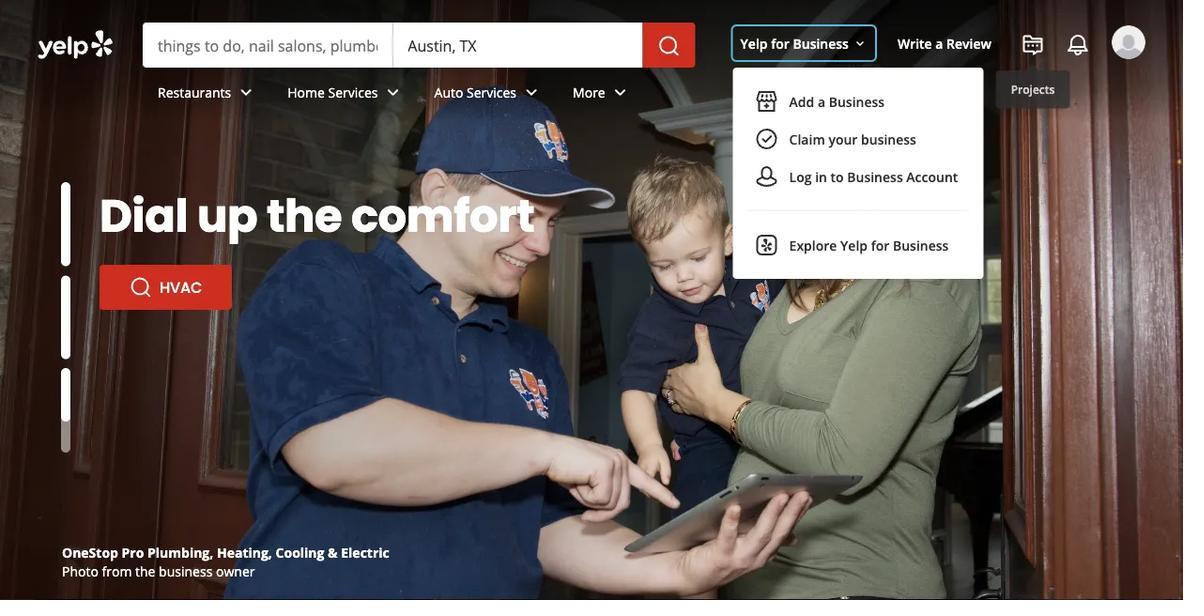 Task type: locate. For each thing, give the bounding box(es) containing it.
the
[[267, 184, 342, 248], [135, 562, 155, 580]]

to
[[831, 168, 844, 186]]

write a review link
[[891, 26, 1000, 60]]

0 horizontal spatial for
[[772, 34, 790, 52]]

home services
[[288, 83, 378, 101]]

None field
[[158, 35, 378, 55], [408, 35, 628, 55]]

restaurants link
[[143, 68, 273, 122]]

the right up
[[267, 184, 342, 248]]

1 horizontal spatial a
[[936, 34, 944, 52]]

business left 16 chevron down v2 image
[[793, 34, 849, 52]]

1 select slide image from the top
[[61, 182, 70, 266]]

yelp
[[741, 34, 768, 52], [841, 236, 868, 254]]

1 horizontal spatial none field
[[408, 35, 628, 55]]

dial
[[100, 184, 188, 248]]

the down pro
[[135, 562, 155, 580]]

1 horizontal spatial yelp
[[841, 236, 868, 254]]

24 chevron down v2 image inside more link
[[609, 81, 632, 104]]

3 select slide image from the top
[[61, 339, 70, 423]]

business
[[862, 130, 917, 148], [159, 562, 213, 580]]

24 chevron down v2 image
[[235, 81, 258, 104], [382, 81, 405, 104], [609, 81, 632, 104]]

2 none field from the left
[[408, 35, 628, 55]]

explore yelp for business button
[[748, 226, 969, 264]]

24 chevron down v2 image right more
[[609, 81, 632, 104]]

for up "24 add biz v2" icon
[[772, 34, 790, 52]]

24 chevron down v2 image right restaurants
[[235, 81, 258, 104]]

dial up the comfort
[[100, 184, 535, 248]]

1 none field from the left
[[158, 35, 378, 55]]

2 24 chevron down v2 image from the left
[[382, 81, 405, 104]]

1 vertical spatial a
[[818, 93, 826, 110]]

for
[[772, 34, 790, 52], [872, 236, 890, 254]]

24 search v2 image
[[130, 276, 152, 299]]

16 chevron down v2 image
[[853, 36, 868, 51]]

claim your business button
[[748, 120, 969, 158]]

services
[[328, 83, 378, 101], [467, 83, 517, 101]]

more link
[[558, 68, 647, 122]]

business inside "button"
[[829, 93, 885, 110]]

1 horizontal spatial services
[[467, 83, 517, 101]]

0 horizontal spatial services
[[328, 83, 378, 101]]

0 vertical spatial business
[[862, 130, 917, 148]]

a inside write a review link
[[936, 34, 944, 52]]

1 horizontal spatial business
[[862, 130, 917, 148]]

24 friends v2 image
[[756, 165, 779, 188]]

3 24 chevron down v2 image from the left
[[609, 81, 632, 104]]

the inside onestop pro plumbing, heating, cooling & electric photo from the business owner
[[135, 562, 155, 580]]

&
[[328, 544, 338, 561]]

business down plumbing,
[[159, 562, 213, 580]]

0 horizontal spatial yelp
[[741, 34, 768, 52]]

a right add
[[818, 93, 826, 110]]

for right explore
[[872, 236, 890, 254]]

owner
[[216, 562, 255, 580]]

1 horizontal spatial 24 chevron down v2 image
[[382, 81, 405, 104]]

2 horizontal spatial 24 chevron down v2 image
[[609, 81, 632, 104]]

pro
[[122, 544, 144, 561]]

1 services from the left
[[328, 83, 378, 101]]

none field find
[[158, 35, 378, 55]]

1 vertical spatial for
[[872, 236, 890, 254]]

claim your business
[[790, 130, 917, 148]]

add a business
[[790, 93, 885, 110]]

2 select slide image from the top
[[61, 276, 70, 360]]

business
[[793, 34, 849, 52], [829, 93, 885, 110], [848, 168, 904, 186], [893, 236, 949, 254]]

0 vertical spatial a
[[936, 34, 944, 52]]

0 horizontal spatial 24 chevron down v2 image
[[235, 81, 258, 104]]

24 chevron down v2 image inside home services link
[[382, 81, 405, 104]]

account
[[907, 168, 959, 186]]

0 horizontal spatial none field
[[158, 35, 378, 55]]

business down account
[[893, 236, 949, 254]]

for inside 'yelp for business' button
[[772, 34, 790, 52]]

24 claim v2 image
[[756, 128, 779, 150]]

yelp up "24 add biz v2" icon
[[741, 34, 768, 52]]

onestop
[[62, 544, 118, 561]]

0 horizontal spatial the
[[135, 562, 155, 580]]

log in to business account
[[790, 168, 959, 186]]

1 vertical spatial business
[[159, 562, 213, 580]]

auto services
[[435, 83, 517, 101]]

a
[[936, 34, 944, 52], [818, 93, 826, 110]]

more
[[573, 83, 606, 101]]

services for home services
[[328, 83, 378, 101]]

a right write
[[936, 34, 944, 52]]

24 chevron down v2 image inside restaurants link
[[235, 81, 258, 104]]

add
[[790, 93, 815, 110]]

select slide image
[[61, 182, 70, 266], [61, 276, 70, 360], [61, 339, 70, 423]]

1 vertical spatial the
[[135, 562, 155, 580]]

a inside add a business "button"
[[818, 93, 826, 110]]

Near text field
[[408, 35, 628, 55]]

business up claim your business "button"
[[829, 93, 885, 110]]

2 services from the left
[[467, 83, 517, 101]]

write a review
[[898, 34, 992, 52]]

24 chevron down v2 image left auto
[[382, 81, 405, 104]]

0 vertical spatial for
[[772, 34, 790, 52]]

hvac
[[160, 277, 202, 298]]

1 24 chevron down v2 image from the left
[[235, 81, 258, 104]]

none field near
[[408, 35, 628, 55]]

services right "home"
[[328, 83, 378, 101]]

services left 24 chevron down v2 image
[[467, 83, 517, 101]]

business up log in to business account
[[862, 130, 917, 148]]

in
[[816, 168, 828, 186]]

yelp for business
[[741, 34, 849, 52]]

add a business button
[[748, 83, 969, 120]]

1 horizontal spatial the
[[267, 184, 342, 248]]

none field up 24 chevron down v2 image
[[408, 35, 628, 55]]

a for add
[[818, 93, 826, 110]]

plumbing,
[[148, 544, 214, 561]]

for inside explore yelp for business button
[[872, 236, 890, 254]]

yelp right explore
[[841, 236, 868, 254]]

none field up "home"
[[158, 35, 378, 55]]

1 horizontal spatial for
[[872, 236, 890, 254]]

0 horizontal spatial a
[[818, 93, 826, 110]]

0 horizontal spatial business
[[159, 562, 213, 580]]

search image
[[658, 35, 681, 57]]

None search field
[[0, 0, 1184, 279], [143, 23, 700, 68], [0, 0, 1184, 279], [143, 23, 700, 68]]



Task type: vqa. For each thing, say whether or not it's contained in the screenshot.
first Crabby
no



Task type: describe. For each thing, give the bounding box(es) containing it.
services for auto services
[[467, 83, 517, 101]]

onestop pro plumbing, heating, cooling & electric link
[[62, 544, 390, 561]]

restaurants
[[158, 83, 231, 101]]

heating,
[[217, 544, 272, 561]]

ruby a. image
[[1112, 25, 1146, 59]]

auto services link
[[420, 68, 558, 122]]

1 vertical spatial yelp
[[841, 236, 868, 254]]

24 chevron down v2 image for home services
[[382, 81, 405, 104]]

Find text field
[[158, 35, 378, 55]]

business inside "button"
[[862, 130, 917, 148]]

24 yelp for biz v2 image
[[756, 234, 779, 257]]

review
[[947, 34, 992, 52]]

home services link
[[273, 68, 420, 122]]

photo
[[62, 562, 99, 580]]

auto
[[435, 83, 464, 101]]

0 vertical spatial the
[[267, 184, 342, 248]]

business inside onestop pro plumbing, heating, cooling & electric photo from the business owner
[[159, 562, 213, 580]]

notifications image
[[1067, 34, 1090, 56]]

user actions element
[[726, 24, 1173, 279]]

log in to business account button
[[748, 158, 969, 195]]

0 vertical spatial yelp
[[741, 34, 768, 52]]

comfort
[[351, 184, 535, 248]]

business right to
[[848, 168, 904, 186]]

24 chevron down v2 image
[[521, 81, 543, 104]]

24 chevron down v2 image for restaurants
[[235, 81, 258, 104]]

explore banner section banner
[[0, 0, 1184, 600]]

projects image
[[1022, 34, 1045, 56]]

electric
[[341, 544, 390, 561]]

hvac link
[[100, 265, 232, 310]]

24 chevron down v2 image for more
[[609, 81, 632, 104]]

explore yelp for business
[[790, 236, 949, 254]]

log
[[790, 168, 812, 186]]

home
[[288, 83, 325, 101]]

your
[[829, 130, 858, 148]]

business categories element
[[143, 68, 1146, 122]]

cooling
[[276, 544, 325, 561]]

24 add biz v2 image
[[756, 90, 779, 113]]

up
[[197, 184, 258, 248]]

yelp for business button
[[733, 26, 876, 60]]

onestop pro plumbing, heating, cooling & electric photo from the business owner
[[62, 544, 390, 580]]

a for write
[[936, 34, 944, 52]]

explore
[[790, 236, 838, 254]]

from
[[102, 562, 132, 580]]

write
[[898, 34, 933, 52]]

claim
[[790, 130, 826, 148]]



